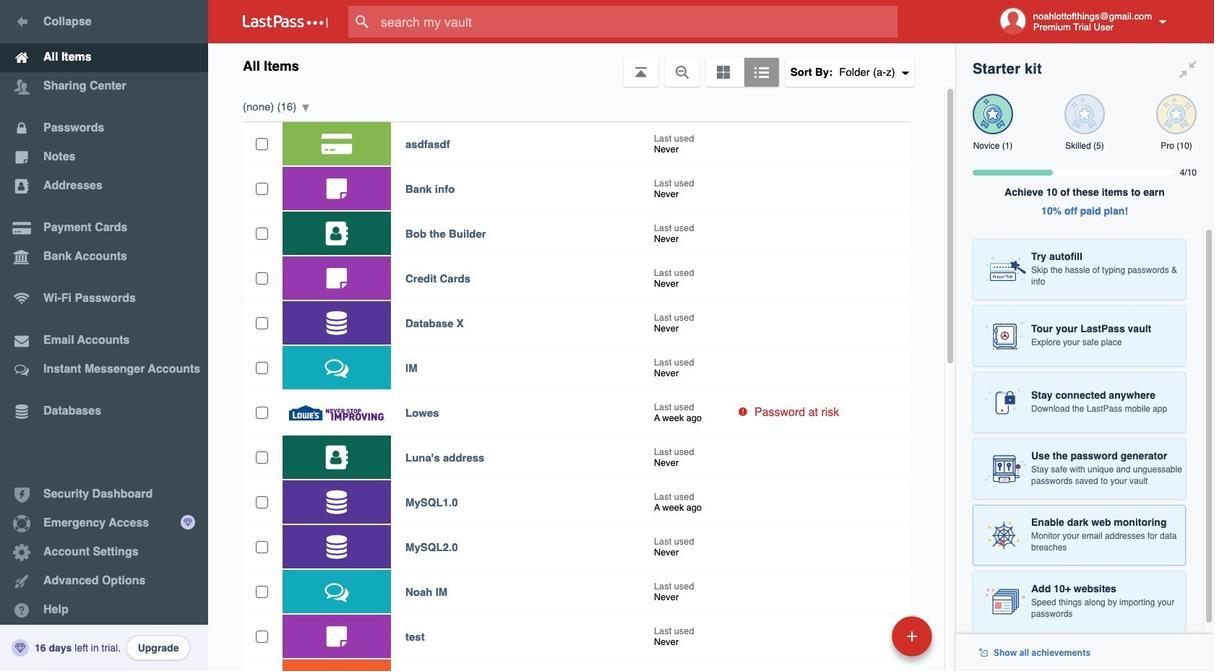 Task type: describe. For each thing, give the bounding box(es) containing it.
new item navigation
[[793, 612, 941, 671]]

lastpass image
[[243, 15, 328, 28]]

vault options navigation
[[208, 43, 955, 87]]

new item element
[[793, 616, 937, 657]]

Search search field
[[348, 6, 926, 38]]



Task type: vqa. For each thing, say whether or not it's contained in the screenshot.
dialog
no



Task type: locate. For each thing, give the bounding box(es) containing it.
search my vault text field
[[348, 6, 926, 38]]

main navigation navigation
[[0, 0, 208, 671]]



